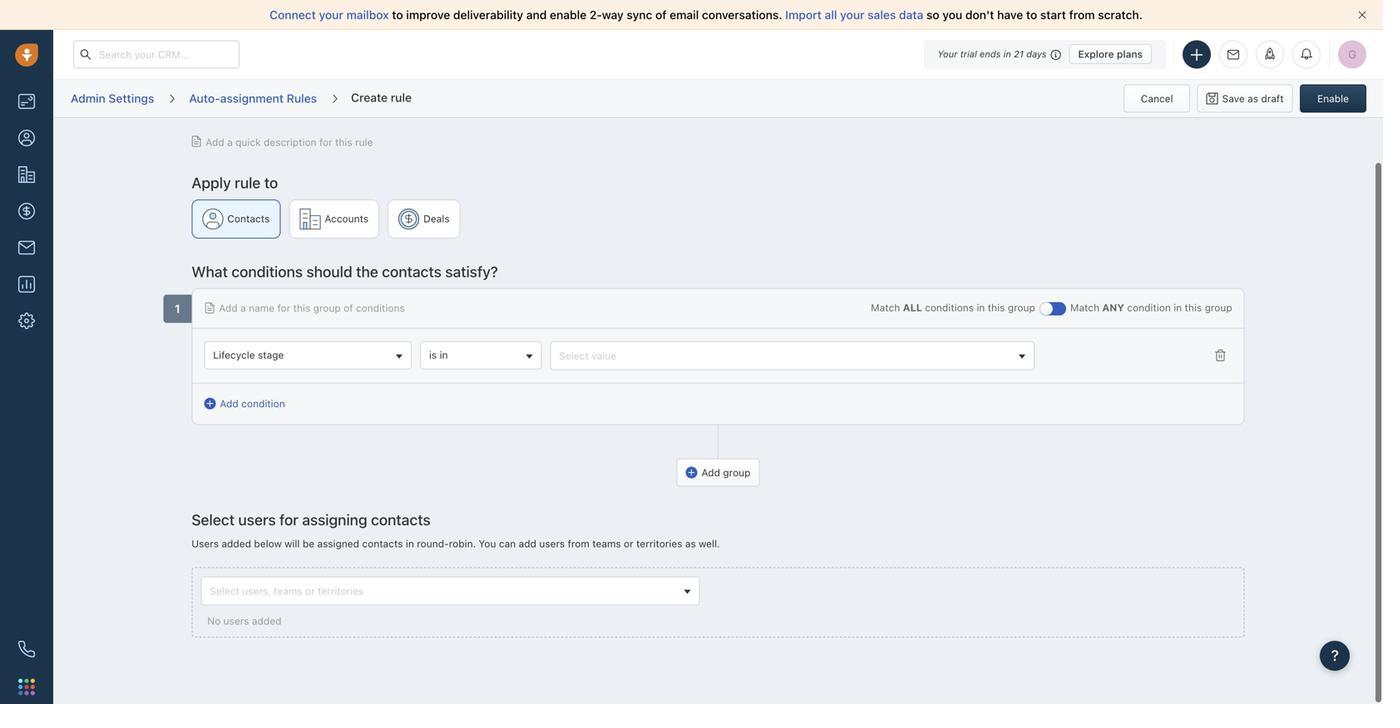 Task type: locate. For each thing, give the bounding box(es) containing it.
1 horizontal spatial match
[[1071, 302, 1100, 314]]

1 vertical spatial from
[[568, 538, 590, 550]]

auto-
[[189, 91, 220, 105]]

added
[[222, 538, 251, 550], [252, 616, 282, 627]]

add inside button
[[702, 467, 720, 479]]

in right any
[[1174, 302, 1182, 314]]

match left any
[[1071, 302, 1100, 314]]

0 vertical spatial from
[[1069, 8, 1095, 22]]

auto-assignment rules link
[[188, 86, 318, 112]]

start
[[1041, 8, 1066, 22]]

group
[[1008, 302, 1036, 314], [1205, 302, 1233, 314], [313, 302, 341, 314], [723, 467, 751, 479]]

lifecycle stage button
[[204, 342, 412, 370]]

1 horizontal spatial conditions
[[356, 302, 405, 314]]

1 horizontal spatial rule
[[355, 136, 373, 148]]

conditions
[[232, 263, 303, 281], [925, 302, 974, 314], [356, 302, 405, 314]]

rule up contacts
[[235, 174, 261, 192]]

contacts right the the
[[382, 263, 442, 281]]

from left teams
[[568, 538, 590, 550]]

1 vertical spatial contacts
[[371, 511, 431, 529]]

1 vertical spatial added
[[252, 616, 282, 627]]

in for conditions
[[977, 302, 985, 314]]

your trial ends in 21 days
[[938, 49, 1047, 59]]

1 vertical spatial users
[[539, 538, 565, 550]]

round-
[[417, 538, 449, 550]]

your left mailbox
[[319, 8, 343, 22]]

1 horizontal spatial a
[[241, 302, 246, 314]]

for right name at top
[[277, 302, 290, 314]]

1 horizontal spatial added
[[252, 616, 282, 627]]

a left quick
[[227, 136, 233, 148]]

lifecycle
[[213, 349, 255, 361]]

in
[[1004, 49, 1012, 59], [977, 302, 985, 314], [1174, 302, 1182, 314], [440, 349, 448, 361], [406, 538, 414, 550]]

2 horizontal spatial to
[[1026, 8, 1038, 22]]

2 vertical spatial rule
[[235, 174, 261, 192]]

import all your sales data link
[[786, 8, 927, 22]]

for right description
[[319, 136, 332, 148]]

a for quick
[[227, 136, 233, 148]]

trial
[[961, 49, 977, 59]]

this
[[335, 136, 352, 148], [988, 302, 1005, 314], [1185, 302, 1202, 314], [293, 302, 310, 314]]

1 vertical spatial condition
[[241, 398, 285, 410]]

cancel button
[[1124, 84, 1191, 113]]

as right save
[[1248, 93, 1259, 104]]

improve
[[406, 8, 450, 22]]

add
[[206, 136, 224, 148], [219, 302, 238, 314], [220, 398, 239, 410], [702, 467, 720, 479]]

rule down the create
[[355, 136, 373, 148]]

rule right the create
[[391, 91, 412, 104]]

this for match any condition in this group
[[1185, 302, 1202, 314]]

conditions up name at top
[[232, 263, 303, 281]]

save as draft button
[[1198, 84, 1293, 113]]

match any condition in this group
[[1071, 302, 1233, 314]]

add for add a quick description for this rule
[[206, 136, 224, 148]]

for up the 'will'
[[280, 511, 299, 529]]

conditions right 'all'
[[925, 302, 974, 314]]

to up contacts
[[264, 174, 278, 192]]

contacts right assigned
[[362, 538, 403, 550]]

added right users
[[222, 538, 251, 550]]

what's new image
[[1265, 48, 1276, 59]]

0 horizontal spatial a
[[227, 136, 233, 148]]

save
[[1223, 93, 1245, 104]]

of down what conditions should the contacts satisfy? on the left of the page
[[344, 302, 353, 314]]

1 match from the left
[[871, 302, 900, 314]]

assigning
[[302, 511, 367, 529]]

this for add a name for this group of conditions
[[293, 302, 310, 314]]

users for for
[[238, 511, 276, 529]]

contacts link
[[192, 199, 281, 239]]

added right no
[[252, 616, 282, 627]]

condition down "stage"
[[241, 398, 285, 410]]

apply
[[192, 174, 231, 192]]

0 vertical spatial users
[[238, 511, 276, 529]]

rule
[[391, 91, 412, 104], [355, 136, 373, 148], [235, 174, 261, 192]]

in left 21
[[1004, 49, 1012, 59]]

enable button
[[1300, 84, 1367, 113]]

conditions down the the
[[356, 302, 405, 314]]

contacts
[[382, 263, 442, 281], [371, 511, 431, 529], [362, 538, 403, 550]]

connect your mailbox link
[[270, 8, 392, 22]]

users
[[238, 511, 276, 529], [539, 538, 565, 550], [224, 616, 249, 627]]

1 horizontal spatial of
[[656, 8, 667, 22]]

draft
[[1262, 93, 1284, 104]]

stage
[[258, 349, 284, 361]]

satisfy?
[[445, 263, 498, 281]]

your right all
[[840, 8, 865, 22]]

0 horizontal spatial of
[[344, 302, 353, 314]]

0 horizontal spatial your
[[319, 8, 343, 22]]

2 vertical spatial users
[[224, 616, 249, 627]]

in left round-
[[406, 538, 414, 550]]

the
[[356, 263, 378, 281]]

users up the 'below'
[[238, 511, 276, 529]]

0 vertical spatial as
[[1248, 93, 1259, 104]]

all
[[903, 302, 922, 314]]

0 horizontal spatial rule
[[235, 174, 261, 192]]

group inside button
[[723, 467, 751, 479]]

accounts link
[[289, 199, 379, 239]]

your
[[319, 8, 343, 22], [840, 8, 865, 22]]

description
[[264, 136, 317, 148]]

0 vertical spatial contacts
[[382, 263, 442, 281]]

scratch.
[[1098, 8, 1143, 22]]

in for ends
[[1004, 49, 1012, 59]]

1 your from the left
[[319, 8, 343, 22]]

1 horizontal spatial condition
[[1127, 302, 1171, 314]]

sales
[[868, 8, 896, 22]]

21
[[1014, 49, 1024, 59]]

1 vertical spatial a
[[241, 302, 246, 314]]

for
[[319, 136, 332, 148], [277, 302, 290, 314], [280, 511, 299, 529]]

as
[[1248, 93, 1259, 104], [685, 538, 696, 550]]

admin settings link
[[70, 86, 155, 112]]

in inside button
[[440, 349, 448, 361]]

assignment
[[220, 91, 284, 105]]

0 horizontal spatial match
[[871, 302, 900, 314]]

a left name at top
[[241, 302, 246, 314]]

a
[[227, 136, 233, 148], [241, 302, 246, 314]]

deals link
[[388, 199, 461, 239]]

create
[[351, 91, 388, 104]]

a for name
[[241, 302, 246, 314]]

in for condition
[[1174, 302, 1182, 314]]

2 match from the left
[[1071, 302, 1100, 314]]

2 horizontal spatial rule
[[391, 91, 412, 104]]

1 vertical spatial rule
[[355, 136, 373, 148]]

add a name for this group of conditions
[[219, 302, 405, 314]]

0 horizontal spatial from
[[568, 538, 590, 550]]

phone element
[[10, 633, 43, 666]]

to right mailbox
[[392, 8, 403, 22]]

match for match any condition in this group
[[1071, 302, 1100, 314]]

what
[[192, 263, 228, 281]]

0 horizontal spatial added
[[222, 538, 251, 550]]

of
[[656, 8, 667, 22], [344, 302, 353, 314]]

of right sync at the left
[[656, 8, 667, 22]]

0 vertical spatial rule
[[391, 91, 412, 104]]

1 horizontal spatial your
[[840, 8, 865, 22]]

match left 'all'
[[871, 302, 900, 314]]

0 horizontal spatial as
[[685, 538, 696, 550]]

to
[[392, 8, 403, 22], [1026, 8, 1038, 22], [264, 174, 278, 192]]

0 vertical spatial a
[[227, 136, 233, 148]]

1 vertical spatial of
[[344, 302, 353, 314]]

add left quick
[[206, 136, 224, 148]]

from right start
[[1069, 8, 1095, 22]]

to left start
[[1026, 8, 1038, 22]]

add down lifecycle
[[220, 398, 239, 410]]

users right add at the bottom left of page
[[539, 538, 565, 550]]

rule for apply rule to
[[235, 174, 261, 192]]

0 vertical spatial added
[[222, 538, 251, 550]]

as left well.
[[685, 538, 696, 550]]

0 vertical spatial of
[[656, 8, 667, 22]]

0 vertical spatial for
[[319, 136, 332, 148]]

cancel
[[1141, 93, 1174, 104]]

add left name at top
[[219, 302, 238, 314]]

1 horizontal spatial as
[[1248, 93, 1259, 104]]

add up well.
[[702, 467, 720, 479]]

users right no
[[224, 616, 249, 627]]

0 horizontal spatial to
[[264, 174, 278, 192]]

contacts up round-
[[371, 511, 431, 529]]

phone image
[[18, 641, 35, 658]]

in right 'all'
[[977, 302, 985, 314]]

match all conditions in this group
[[871, 302, 1036, 314]]

create rule
[[351, 91, 412, 104]]

is in button
[[420, 342, 542, 370]]

select
[[192, 511, 235, 529]]

in right is
[[440, 349, 448, 361]]

2 vertical spatial for
[[280, 511, 299, 529]]

condition right any
[[1127, 302, 1171, 314]]

don't
[[966, 8, 994, 22]]

0 horizontal spatial condition
[[241, 398, 285, 410]]



Task type: describe. For each thing, give the bounding box(es) containing it.
any
[[1103, 302, 1125, 314]]

enable
[[1318, 93, 1349, 104]]

well.
[[699, 538, 720, 550]]

1 horizontal spatial from
[[1069, 8, 1095, 22]]

explore
[[1079, 48, 1114, 60]]

group for match all conditions in this group
[[1008, 302, 1036, 314]]

lifecycle stage
[[213, 349, 284, 361]]

rule for create rule
[[391, 91, 412, 104]]

what conditions should the contacts satisfy?
[[192, 263, 498, 281]]

users for added
[[224, 616, 249, 627]]

below
[[254, 538, 282, 550]]

territories
[[636, 538, 683, 550]]

no users added
[[207, 616, 282, 627]]

add for add condition
[[220, 398, 239, 410]]

name
[[249, 302, 275, 314]]

plans
[[1117, 48, 1143, 60]]

you
[[479, 538, 496, 550]]

close image
[[1359, 11, 1367, 19]]

contacts for the
[[382, 263, 442, 281]]

1 horizontal spatial to
[[392, 8, 403, 22]]

as inside button
[[1248, 93, 1259, 104]]

quick
[[236, 136, 261, 148]]

assigned
[[317, 538, 359, 550]]

way
[[602, 8, 624, 22]]

2 your from the left
[[840, 8, 865, 22]]

have
[[998, 8, 1023, 22]]

explore plans link
[[1069, 44, 1152, 64]]

group for match any condition in this group
[[1205, 302, 1233, 314]]

1 vertical spatial for
[[277, 302, 290, 314]]

teams
[[593, 538, 621, 550]]

enable
[[550, 8, 587, 22]]

should
[[307, 263, 353, 281]]

deliverability
[[453, 8, 523, 22]]

contacts for assigning
[[371, 511, 431, 529]]

auto-assignment rules
[[189, 91, 317, 105]]

is
[[429, 349, 437, 361]]

robin.
[[449, 538, 476, 550]]

add condition link
[[204, 396, 285, 411]]

add group button
[[677, 459, 760, 487]]

connect
[[270, 8, 316, 22]]

and
[[526, 8, 547, 22]]

group for add a name for this group of conditions
[[313, 302, 341, 314]]

rules
[[287, 91, 317, 105]]

import
[[786, 8, 822, 22]]

add for add a name for this group of conditions
[[219, 302, 238, 314]]

you
[[943, 8, 963, 22]]

select users for assigning contacts
[[192, 511, 431, 529]]

contacts
[[227, 213, 270, 225]]

apply rule to
[[192, 174, 278, 192]]

accounts
[[325, 213, 369, 225]]

this for match all conditions in this group
[[988, 302, 1005, 314]]

0 vertical spatial condition
[[1127, 302, 1171, 314]]

or
[[624, 538, 634, 550]]

0 horizontal spatial conditions
[[232, 263, 303, 281]]

Search your CRM... text field
[[73, 40, 240, 69]]

deals
[[424, 213, 450, 225]]

Select users, teams or territories search field
[[206, 583, 678, 600]]

email
[[670, 8, 699, 22]]

mailbox
[[347, 8, 389, 22]]

add for add group
[[702, 467, 720, 479]]

days
[[1027, 49, 1047, 59]]

Select value search field
[[555, 347, 1013, 365]]

admin
[[71, 91, 105, 105]]

can
[[499, 538, 516, 550]]

so
[[927, 8, 940, 22]]

users
[[192, 538, 219, 550]]

explore plans
[[1079, 48, 1143, 60]]

conversations.
[[702, 8, 782, 22]]

2-
[[590, 8, 602, 22]]

2 horizontal spatial conditions
[[925, 302, 974, 314]]

data
[[899, 8, 924, 22]]

add condition
[[220, 398, 285, 410]]

ends
[[980, 49, 1001, 59]]

users added below will be assigned contacts in round-robin. you can add users from teams or territories as well.
[[192, 538, 720, 550]]

1 vertical spatial as
[[685, 538, 696, 550]]

connect your mailbox to improve deliverability and enable 2-way sync of email conversations. import all your sales data so you don't have to start from scratch.
[[270, 8, 1143, 22]]

no
[[207, 616, 221, 627]]

freshworks switcher image
[[18, 679, 35, 696]]

add a quick description for this rule
[[206, 136, 373, 148]]

match for match all conditions in this group
[[871, 302, 900, 314]]

add
[[519, 538, 537, 550]]

settings
[[109, 91, 154, 105]]

2 vertical spatial contacts
[[362, 538, 403, 550]]

be
[[303, 538, 315, 550]]

will
[[285, 538, 300, 550]]

admin settings
[[71, 91, 154, 105]]

sync
[[627, 8, 653, 22]]

is in
[[429, 349, 448, 361]]

all
[[825, 8, 837, 22]]

add group
[[702, 467, 751, 479]]

your
[[938, 49, 958, 59]]



Task type: vqa. For each thing, say whether or not it's contained in the screenshot.
Sales Activities button
no



